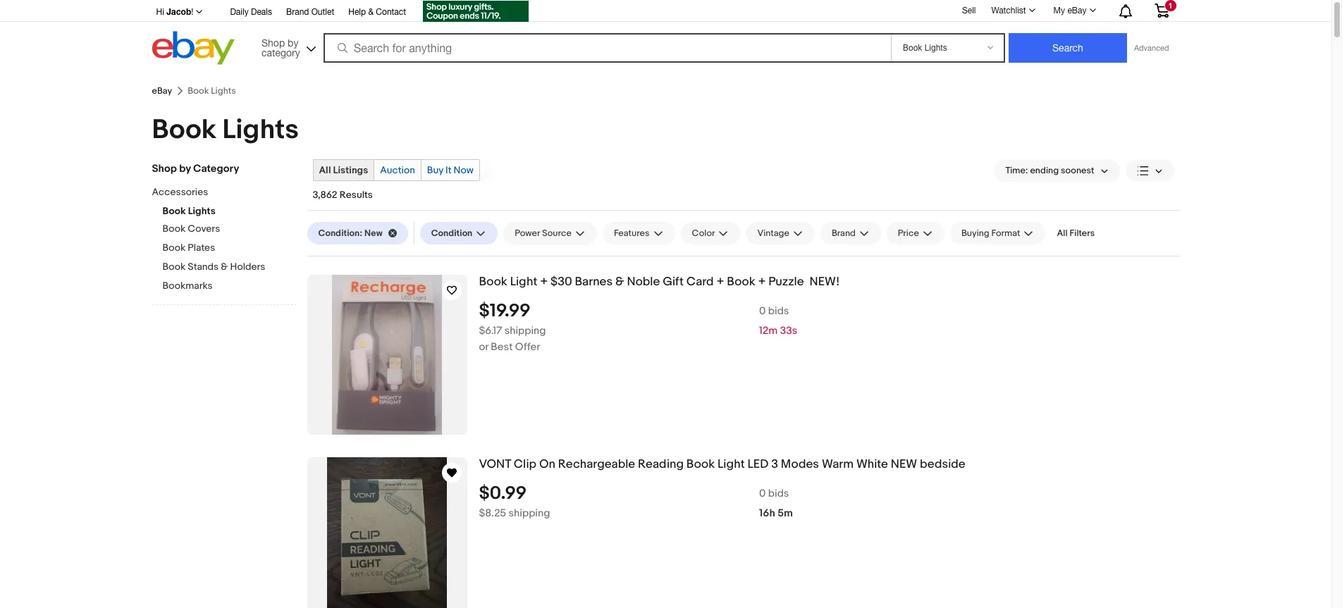 Task type: describe. For each thing, give the bounding box(es) containing it.
stands
[[188, 261, 219, 273]]

brand outlet link
[[286, 5, 334, 20]]

or
[[479, 341, 489, 354]]

book inside 'link'
[[687, 458, 715, 472]]

book light + $30 barnes & noble gift card + book + puzzle  new!
[[479, 275, 840, 289]]

condition
[[431, 228, 473, 239]]

0 horizontal spatial ebay
[[152, 85, 172, 97]]

condition button
[[420, 222, 498, 245]]

book stands & holders link
[[163, 261, 297, 274]]

plates
[[188, 242, 215, 254]]

modes
[[781, 458, 820, 472]]

all for all filters
[[1058, 228, 1068, 239]]

shop for shop by category
[[152, 162, 177, 176]]

price
[[898, 228, 920, 239]]

book covers link
[[163, 223, 297, 236]]

advanced link
[[1128, 34, 1177, 62]]

warm
[[822, 458, 854, 472]]

condition: new
[[318, 228, 383, 239]]

all filters
[[1058, 228, 1095, 239]]

soonest
[[1061, 165, 1095, 176]]

3 + from the left
[[759, 275, 766, 289]]

advanced
[[1135, 44, 1170, 52]]

new!
[[810, 275, 840, 289]]

vont clip on rechargeable reading book light led 3 modes warm white new bedside link
[[479, 458, 1180, 472]]

0 bids $6.17 shipping
[[479, 305, 790, 338]]

$19.99
[[479, 300, 531, 322]]

results
[[340, 189, 373, 201]]

my
[[1054, 6, 1066, 16]]

lights inside accessories book lights book covers book plates book stands & holders bookmarks
[[188, 205, 216, 217]]

vintage button
[[747, 222, 815, 245]]

book up $19.99
[[479, 275, 508, 289]]

auction
[[380, 164, 415, 176]]

book up shop by category
[[152, 114, 217, 147]]

outlet
[[312, 7, 334, 17]]

3
[[772, 458, 779, 472]]

brand for brand
[[832, 228, 856, 239]]

12m 33s or best offer
[[479, 324, 798, 354]]

auction link
[[375, 160, 421, 181]]

$30
[[551, 275, 572, 289]]

buy it now
[[427, 164, 474, 176]]

book down "accessories"
[[163, 205, 186, 217]]

on
[[539, 458, 556, 472]]

$6.17
[[479, 324, 502, 338]]

shipping for $6.17
[[505, 324, 546, 338]]

daily deals link
[[230, 5, 272, 20]]

accessories link
[[152, 186, 286, 200]]

source
[[542, 228, 572, 239]]

33s
[[781, 324, 798, 338]]

brand for brand outlet
[[286, 7, 309, 17]]

1
[[1169, 1, 1173, 10]]

shipping for $8.25
[[509, 507, 550, 520]]

card
[[687, 275, 714, 289]]

color
[[692, 228, 715, 239]]

it
[[446, 164, 452, 176]]

get the coupon image
[[423, 1, 529, 22]]

all listings link
[[314, 160, 374, 181]]

book light + $30 barnes & noble gift card + book + puzzle  new! image
[[333, 275, 442, 435]]

0 for 0 bids $8.25 shipping
[[760, 487, 766, 501]]

hi jacob !
[[156, 6, 194, 17]]

$8.25
[[479, 507, 506, 520]]

0 for 0 bids $6.17 shipping
[[760, 305, 766, 318]]

watchlist link
[[984, 2, 1042, 19]]

condition:
[[318, 228, 363, 239]]

features button
[[603, 222, 675, 245]]

buy
[[427, 164, 444, 176]]

bookmarks link
[[163, 280, 297, 293]]

led
[[748, 458, 769, 472]]

& inside the book light + $30 barnes & noble gift card + book + puzzle  new! link
[[616, 275, 625, 289]]

time: ending soonest button
[[995, 159, 1120, 182]]

features
[[614, 228, 650, 239]]

shop for shop by category
[[262, 37, 285, 48]]

0 vertical spatial light
[[510, 275, 538, 289]]

my ebay link
[[1046, 2, 1103, 19]]

1 + from the left
[[540, 275, 548, 289]]

by for category
[[288, 37, 299, 48]]

barnes
[[575, 275, 613, 289]]

book up bookmarks
[[163, 261, 186, 273]]

book light + $30 barnes & noble gift card + book + puzzle  new! link
[[479, 275, 1180, 290]]

reading
[[638, 458, 684, 472]]

ebay link
[[152, 85, 172, 97]]

all filters button
[[1052, 222, 1101, 245]]

shop by category
[[262, 37, 300, 58]]

ending
[[1031, 165, 1059, 176]]

new
[[365, 228, 383, 239]]

category
[[262, 47, 300, 58]]

bedside
[[920, 458, 966, 472]]

new
[[891, 458, 918, 472]]



Task type: vqa. For each thing, say whether or not it's contained in the screenshot.
Accessories link
yes



Task type: locate. For each thing, give the bounding box(es) containing it.
shop by category
[[152, 162, 239, 176]]

& left noble
[[616, 275, 625, 289]]

gift
[[663, 275, 684, 289]]

2 horizontal spatial +
[[759, 275, 766, 289]]

0 vertical spatial ebay
[[1068, 6, 1087, 16]]

white
[[857, 458, 889, 472]]

all
[[319, 164, 331, 176], [1058, 228, 1068, 239]]

2 bids from the top
[[769, 487, 790, 501]]

filters
[[1070, 228, 1095, 239]]

0 vertical spatial &
[[368, 7, 374, 17]]

0 horizontal spatial &
[[221, 261, 228, 273]]

+ right card
[[717, 275, 725, 289]]

1 vertical spatial all
[[1058, 228, 1068, 239]]

shop
[[262, 37, 285, 48], [152, 162, 177, 176]]

+ left $30
[[540, 275, 548, 289]]

bids for 0 bids $6.17 shipping
[[769, 305, 790, 318]]

shop inside shop by category
[[262, 37, 285, 48]]

all for all listings
[[319, 164, 331, 176]]

vont clip on rechargeable reading book light led 3 modes warm white new bedside image
[[327, 458, 447, 609]]

hi
[[156, 7, 164, 17]]

0 horizontal spatial shop
[[152, 162, 177, 176]]

all up 3,862
[[319, 164, 331, 176]]

1 horizontal spatial by
[[288, 37, 299, 48]]

1 vertical spatial 0
[[760, 487, 766, 501]]

by inside shop by category
[[288, 37, 299, 48]]

sell
[[963, 5, 976, 15]]

0 vertical spatial 0
[[760, 305, 766, 318]]

buying
[[962, 228, 990, 239]]

light left led
[[718, 458, 745, 472]]

power
[[515, 228, 540, 239]]

clip
[[514, 458, 537, 472]]

$0.99
[[479, 483, 527, 505]]

brand inside 'brand outlet' link
[[286, 7, 309, 17]]

vont
[[479, 458, 511, 472]]

1 vertical spatial shop
[[152, 162, 177, 176]]

category
[[193, 162, 239, 176]]

1 vertical spatial by
[[179, 162, 191, 176]]

shipping inside the 0 bids $6.17 shipping
[[505, 324, 546, 338]]

0 horizontal spatial lights
[[188, 205, 216, 217]]

& right help
[[368, 7, 374, 17]]

book plates link
[[163, 242, 297, 255]]

2 0 from the top
[[760, 487, 766, 501]]

+ up 12m
[[759, 275, 766, 289]]

brand up the book light + $30 barnes & noble gift card + book + puzzle  new! link
[[832, 228, 856, 239]]

bids inside the 0 bids $6.17 shipping
[[769, 305, 790, 318]]

by down 'brand outlet' link at left top
[[288, 37, 299, 48]]

bids inside 0 bids $8.25 shipping
[[769, 487, 790, 501]]

1 link
[[1146, 0, 1178, 20]]

best
[[491, 341, 513, 354]]

all inside button
[[1058, 228, 1068, 239]]

1 vertical spatial shipping
[[509, 507, 550, 520]]

bids up 16h 5m
[[769, 487, 790, 501]]

bids up 33s
[[769, 305, 790, 318]]

0 up 12m
[[760, 305, 766, 318]]

1 vertical spatial bids
[[769, 487, 790, 501]]

by
[[288, 37, 299, 48], [179, 162, 191, 176]]

view: list view image
[[1137, 163, 1163, 178]]

deals
[[251, 7, 272, 17]]

1 bids from the top
[[769, 305, 790, 318]]

brand inside brand dropdown button
[[832, 228, 856, 239]]

1 vertical spatial &
[[221, 261, 228, 273]]

book right reading at the bottom of the page
[[687, 458, 715, 472]]

book left covers
[[163, 223, 186, 235]]

2 horizontal spatial &
[[616, 275, 625, 289]]

daily
[[230, 7, 249, 17]]

condition: new link
[[307, 222, 408, 245]]

daily deals
[[230, 7, 272, 17]]

0 up 16h
[[760, 487, 766, 501]]

time: ending soonest
[[1006, 165, 1095, 176]]

light inside 'link'
[[718, 458, 745, 472]]

0 inside 0 bids $8.25 shipping
[[760, 487, 766, 501]]

book lights
[[152, 114, 299, 147]]

0 horizontal spatial all
[[319, 164, 331, 176]]

power source button
[[504, 222, 597, 245]]

power source
[[515, 228, 572, 239]]

0 inside the 0 bids $6.17 shipping
[[760, 305, 766, 318]]

brand left outlet at the left top
[[286, 7, 309, 17]]

5m
[[778, 507, 793, 520]]

noble
[[627, 275, 660, 289]]

0 horizontal spatial brand
[[286, 7, 309, 17]]

1 vertical spatial ebay
[[152, 85, 172, 97]]

1 0 from the top
[[760, 305, 766, 318]]

shipping
[[505, 324, 546, 338], [509, 507, 550, 520]]

listings
[[333, 164, 368, 176]]

rechargeable
[[558, 458, 636, 472]]

0 vertical spatial lights
[[223, 114, 299, 147]]

by for category
[[179, 162, 191, 176]]

1 horizontal spatial brand
[[832, 228, 856, 239]]

& down book plates 'link'
[[221, 261, 228, 273]]

None submit
[[1009, 33, 1128, 63]]

3,862 results
[[313, 189, 373, 201]]

0 horizontal spatial +
[[540, 275, 548, 289]]

book right card
[[727, 275, 756, 289]]

shipping up offer
[[505, 324, 546, 338]]

contact
[[376, 7, 406, 17]]

offer
[[515, 341, 541, 354]]

brand
[[286, 7, 309, 17], [832, 228, 856, 239]]

0 vertical spatial by
[[288, 37, 299, 48]]

shipping inside 0 bids $8.25 shipping
[[509, 507, 550, 520]]

color button
[[681, 222, 741, 245]]

all left filters
[[1058, 228, 1068, 239]]

vintage
[[758, 228, 790, 239]]

1 horizontal spatial lights
[[223, 114, 299, 147]]

1 horizontal spatial all
[[1058, 228, 1068, 239]]

help
[[349, 7, 366, 17]]

1 vertical spatial lights
[[188, 205, 216, 217]]

2 + from the left
[[717, 275, 725, 289]]

!
[[191, 7, 194, 17]]

0 bids $8.25 shipping
[[479, 487, 790, 520]]

+
[[540, 275, 548, 289], [717, 275, 725, 289], [759, 275, 766, 289]]

light up $19.99
[[510, 275, 538, 289]]

ebay inside 'link'
[[1068, 6, 1087, 16]]

price button
[[887, 222, 945, 245]]

account navigation
[[148, 0, 1180, 24]]

1 horizontal spatial light
[[718, 458, 745, 472]]

0 vertical spatial all
[[319, 164, 331, 176]]

book left plates
[[163, 242, 186, 254]]

0 vertical spatial shipping
[[505, 324, 546, 338]]

2 vertical spatial &
[[616, 275, 625, 289]]

0 vertical spatial brand
[[286, 7, 309, 17]]

lights up category
[[223, 114, 299, 147]]

& inside accessories book lights book covers book plates book stands & holders bookmarks
[[221, 261, 228, 273]]

0 vertical spatial bids
[[769, 305, 790, 318]]

jacob
[[167, 6, 191, 17]]

shop by category banner
[[148, 0, 1180, 68]]

0
[[760, 305, 766, 318], [760, 487, 766, 501]]

bids for 0 bids $8.25 shipping
[[769, 487, 790, 501]]

format
[[992, 228, 1021, 239]]

shipping down $0.99
[[509, 507, 550, 520]]

& inside help & contact link
[[368, 7, 374, 17]]

buying format button
[[951, 222, 1046, 245]]

brand button
[[821, 222, 882, 245]]

0 horizontal spatial by
[[179, 162, 191, 176]]

by up "accessories"
[[179, 162, 191, 176]]

1 vertical spatial brand
[[832, 228, 856, 239]]

&
[[368, 7, 374, 17], [221, 261, 228, 273], [616, 275, 625, 289]]

1 horizontal spatial ebay
[[1068, 6, 1087, 16]]

covers
[[188, 223, 220, 235]]

0 vertical spatial shop
[[262, 37, 285, 48]]

buy it now link
[[422, 160, 480, 181]]

bookmarks
[[163, 280, 213, 292]]

shop down deals
[[262, 37, 285, 48]]

accessories book lights book covers book plates book stands & holders bookmarks
[[152, 186, 265, 292]]

1 horizontal spatial +
[[717, 275, 725, 289]]

16h 5m
[[760, 507, 793, 520]]

shop up "accessories"
[[152, 162, 177, 176]]

all listings
[[319, 164, 368, 176]]

brand outlet
[[286, 7, 334, 17]]

12m
[[760, 324, 778, 338]]

Search for anything text field
[[326, 35, 889, 61]]

help & contact link
[[349, 5, 406, 20]]

1 vertical spatial light
[[718, 458, 745, 472]]

1 horizontal spatial shop
[[262, 37, 285, 48]]

lights
[[223, 114, 299, 147], [188, 205, 216, 217]]

my ebay
[[1054, 6, 1087, 16]]

time:
[[1006, 165, 1029, 176]]

1 horizontal spatial &
[[368, 7, 374, 17]]

buying format
[[962, 228, 1021, 239]]

none submit inside shop by category banner
[[1009, 33, 1128, 63]]

lights up covers
[[188, 205, 216, 217]]

16h
[[760, 507, 776, 520]]

0 horizontal spatial light
[[510, 275, 538, 289]]



